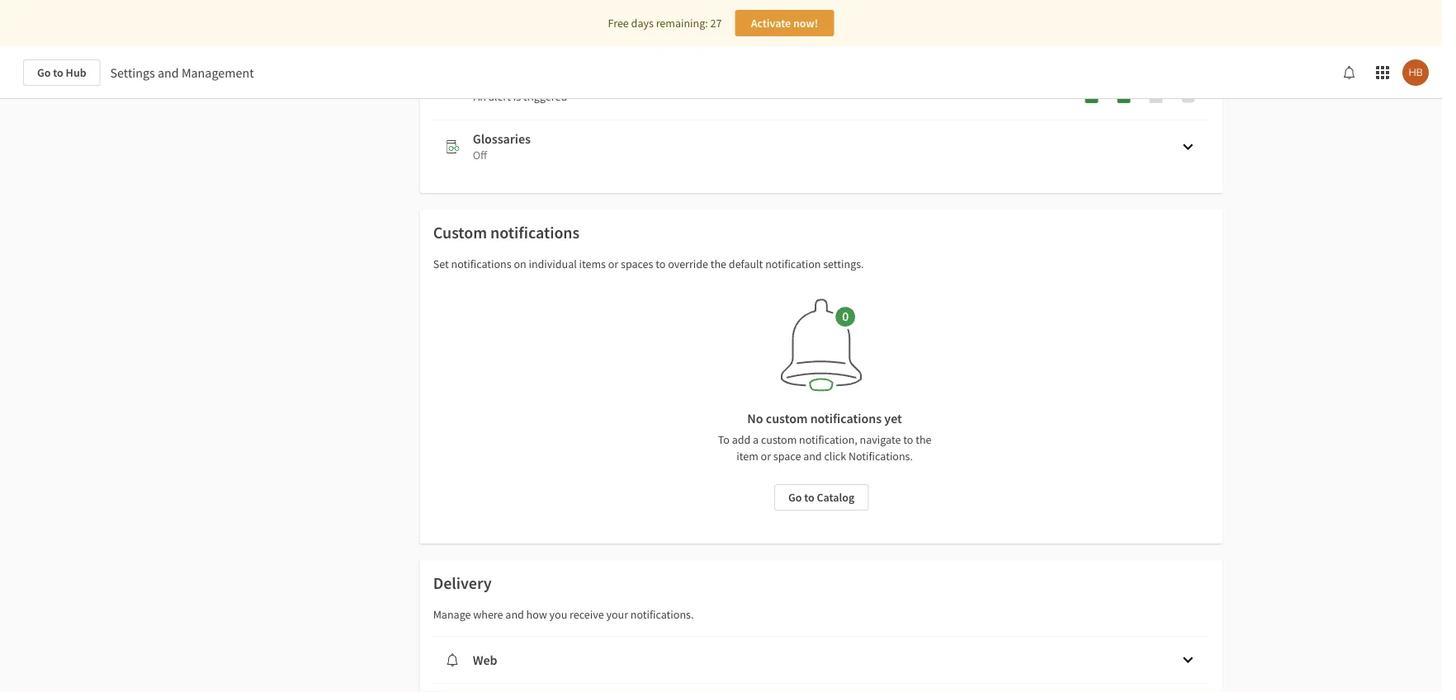 Task type: locate. For each thing, give the bounding box(es) containing it.
go left hub in the top of the page
[[37, 65, 51, 80]]

manage where and how you receive your notifications.
[[433, 608, 694, 623]]

notification,
[[799, 433, 858, 448]]

custom up the space
[[761, 433, 797, 448]]

0 horizontal spatial or
[[608, 257, 619, 272]]

and
[[158, 64, 179, 81], [804, 449, 822, 464], [506, 608, 524, 623]]

to right navigate
[[904, 433, 914, 448]]

glossaries
[[473, 130, 531, 147]]

notifications inside no custom notifications yet to add a custom notification, navigate to the item or space and click notifications.
[[811, 410, 882, 427]]

notifications.
[[849, 449, 913, 464]]

settings.
[[823, 257, 864, 272]]

go for go to catalog
[[789, 491, 802, 505]]

to right spaces
[[656, 257, 666, 272]]

notifications down 'custom'
[[451, 257, 512, 272]]

on
[[514, 257, 527, 272]]

0 vertical spatial custom
[[766, 410, 808, 427]]

to left catalog at the bottom of page
[[804, 491, 815, 505]]

default
[[729, 257, 763, 272]]

the
[[711, 257, 727, 272], [916, 433, 932, 448]]

settings
[[110, 64, 155, 81]]

1 horizontal spatial the
[[916, 433, 932, 448]]

custom
[[766, 410, 808, 427], [761, 433, 797, 448]]

web
[[473, 652, 498, 669]]

triggered
[[523, 89, 567, 104]]

where
[[473, 608, 503, 623]]

0 horizontal spatial go
[[37, 65, 51, 80]]

1 horizontal spatial and
[[506, 608, 524, 623]]

or right item
[[761, 449, 771, 464]]

custom right no
[[766, 410, 808, 427]]

the inside no custom notifications yet to add a custom notification, navigate to the item or space and click notifications.
[[916, 433, 932, 448]]

notifications up notification,
[[811, 410, 882, 427]]

1 vertical spatial go
[[789, 491, 802, 505]]

individual
[[529, 257, 577, 272]]

the right navigate
[[916, 433, 932, 448]]

howard brown image
[[1403, 59, 1429, 86]]

go inside 'button'
[[789, 491, 802, 505]]

to
[[53, 65, 63, 80], [656, 257, 666, 272], [904, 433, 914, 448], [804, 491, 815, 505]]

your
[[607, 608, 628, 623]]

custom
[[433, 223, 487, 243]]

items
[[579, 257, 606, 272]]

and left click
[[804, 449, 822, 464]]

0 vertical spatial or
[[608, 257, 619, 272]]

go left catalog at the bottom of page
[[789, 491, 802, 505]]

delivery
[[433, 574, 492, 594]]

to inside 'button'
[[804, 491, 815, 505]]

or
[[608, 257, 619, 272], [761, 449, 771, 464]]

1 vertical spatial the
[[916, 433, 932, 448]]

and left the how
[[506, 608, 524, 623]]

notification
[[766, 257, 821, 272]]

0 vertical spatial go
[[37, 65, 51, 80]]

or inside no custom notifications yet to add a custom notification, navigate to the item or space and click notifications.
[[761, 449, 771, 464]]

is
[[513, 89, 521, 104]]

1 vertical spatial or
[[761, 449, 771, 464]]

0 horizontal spatial the
[[711, 257, 727, 272]]

1 vertical spatial and
[[804, 449, 822, 464]]

1 horizontal spatial go
[[789, 491, 802, 505]]

activate now!
[[751, 16, 819, 31]]

and right settings
[[158, 64, 179, 81]]

off
[[473, 148, 487, 163]]

spaces
[[621, 257, 654, 272]]

the left "default"
[[711, 257, 727, 272]]

1 vertical spatial notifications
[[451, 257, 512, 272]]

management
[[182, 64, 254, 81]]

notifications for set
[[451, 257, 512, 272]]

1 horizontal spatial or
[[761, 449, 771, 464]]

2 vertical spatial notifications
[[811, 410, 882, 427]]

remaining:
[[656, 16, 708, 31]]

or right items
[[608, 257, 619, 272]]

activate
[[751, 16, 791, 31]]

1 vertical spatial custom
[[761, 433, 797, 448]]

0 horizontal spatial and
[[158, 64, 179, 81]]

0 vertical spatial notifications
[[491, 223, 580, 243]]

you
[[550, 608, 568, 623]]

days
[[631, 16, 654, 31]]

main content
[[0, 0, 1443, 693]]

go
[[37, 65, 51, 80], [789, 491, 802, 505]]

notifications
[[491, 223, 580, 243], [451, 257, 512, 272], [811, 410, 882, 427]]

2 horizontal spatial and
[[804, 449, 822, 464]]

free
[[608, 16, 629, 31]]

click
[[825, 449, 847, 464]]

notifications up on
[[491, 223, 580, 243]]



Task type: describe. For each thing, give the bounding box(es) containing it.
settings and management
[[110, 64, 254, 81]]

manage
[[433, 608, 471, 623]]

free days remaining: 27
[[608, 16, 722, 31]]

to inside no custom notifications yet to add a custom notification, navigate to the item or space and click notifications.
[[904, 433, 914, 448]]

go to hub link
[[23, 59, 100, 86]]

space
[[774, 449, 801, 464]]

no
[[748, 410, 764, 427]]

to
[[718, 433, 730, 448]]

and inside no custom notifications yet to add a custom notification, navigate to the item or space and click notifications.
[[804, 449, 822, 464]]

activate now! link
[[735, 10, 834, 36]]

yet
[[885, 410, 902, 427]]

custom notifications
[[433, 223, 580, 243]]

2 vertical spatial and
[[506, 608, 524, 623]]

go to hub
[[37, 65, 86, 80]]

catalog
[[817, 491, 855, 505]]

receive
[[570, 608, 604, 623]]

now!
[[793, 16, 819, 31]]

notifications.
[[631, 608, 694, 623]]

an
[[474, 89, 486, 104]]

web button
[[433, 638, 1210, 684]]

item
[[737, 449, 759, 464]]

a
[[753, 433, 759, 448]]

to left hub in the top of the page
[[53, 65, 63, 80]]

0 vertical spatial and
[[158, 64, 179, 81]]

set notifications on individual items or spaces to override the default notification settings.
[[433, 257, 864, 272]]

main content containing custom notifications
[[0, 0, 1443, 693]]

no custom notifications yet to add a custom notification, navigate to the item or space and click notifications.
[[718, 410, 932, 464]]

set
[[433, 257, 449, 272]]

hub
[[66, 65, 86, 80]]

an alert is triggered
[[474, 89, 567, 104]]

notifications for custom
[[491, 223, 580, 243]]

glossaries off
[[473, 130, 531, 163]]

alert
[[489, 89, 511, 104]]

go to catalog
[[789, 491, 855, 505]]

override
[[668, 257, 709, 272]]

0 vertical spatial the
[[711, 257, 727, 272]]

go to catalog button
[[775, 485, 869, 511]]

27
[[711, 16, 722, 31]]

how
[[527, 608, 547, 623]]

add
[[732, 433, 751, 448]]

go for go to hub
[[37, 65, 51, 80]]

navigate
[[860, 433, 901, 448]]



Task type: vqa. For each thing, say whether or not it's contained in the screenshot.
SAP to the right
no



